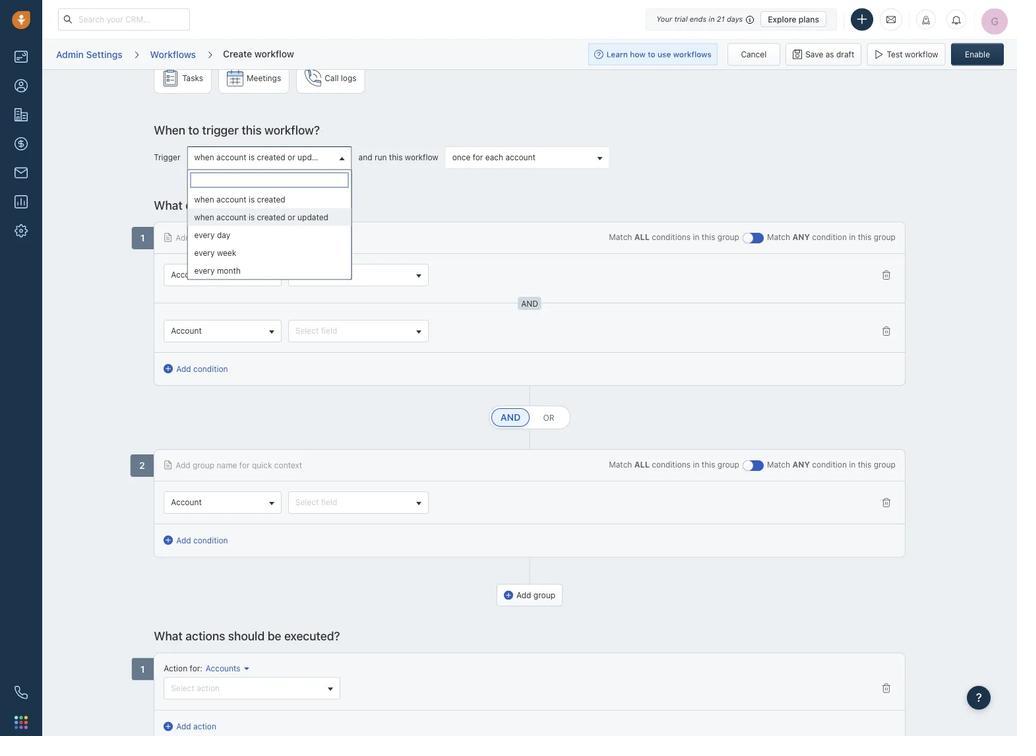 Task type: locate. For each thing, give the bounding box(es) containing it.
what conditions should be met?
[[154, 198, 328, 213]]

email image
[[887, 14, 896, 25]]

every left day at the left
[[194, 230, 215, 240]]

list box containing when account is created
[[188, 190, 351, 279]]

1 vertical spatial all
[[635, 461, 650, 470]]

phone element
[[8, 680, 34, 706]]

1 vertical spatial updated
[[298, 213, 329, 222]]

when account is created or updated up every day option
[[194, 213, 329, 222]]

0 vertical spatial when account is created or updated
[[194, 153, 329, 162]]

1 vertical spatial conditions
[[652, 233, 691, 242]]

workflows
[[150, 49, 196, 60]]

1 select field button from the top
[[288, 264, 429, 287]]

1 quick from the top
[[252, 233, 272, 243]]

account button
[[164, 264, 282, 287], [164, 320, 282, 343], [164, 492, 282, 515]]

select field
[[296, 271, 337, 280], [296, 327, 337, 336], [296, 498, 337, 508]]

what up action
[[154, 629, 183, 644]]

test workflow button
[[868, 43, 946, 66]]

0 vertical spatial every
[[194, 230, 215, 240]]

2 when account is created or updated from the top
[[194, 213, 329, 222]]

2 name from the top
[[217, 461, 237, 470]]

1 vertical spatial context
[[274, 461, 302, 470]]

2 every from the top
[[194, 248, 215, 257]]

0 vertical spatial add group name for quick context
[[176, 233, 302, 243]]

2 vertical spatial every
[[194, 266, 215, 275]]

created down the 'workflow?'
[[257, 153, 286, 162]]

enable
[[966, 50, 991, 59]]

2 add condition link from the top
[[164, 535, 228, 547]]

0 vertical spatial updated
[[298, 153, 329, 162]]

field
[[321, 271, 337, 280], [321, 327, 337, 336], [321, 498, 337, 508]]

is down when to trigger this workflow?
[[249, 153, 255, 162]]

be left executed?
[[268, 629, 281, 644]]

phone image
[[15, 686, 28, 700]]

once for each account button
[[445, 147, 610, 169]]

0 vertical spatial created
[[257, 153, 286, 162]]

1 when account is created or updated from the top
[[194, 153, 329, 162]]

1 vertical spatial field
[[321, 327, 337, 336]]

2 what from the top
[[154, 629, 183, 644]]

what down trigger
[[154, 198, 183, 213]]

should up accounts button
[[228, 629, 265, 644]]

add condition
[[176, 365, 228, 374], [176, 536, 228, 546]]

1 every from the top
[[194, 230, 215, 240]]

0 vertical spatial name
[[217, 233, 237, 243]]

admin settings
[[56, 49, 123, 60]]

1 when from the top
[[194, 153, 214, 162]]

what for what conditions should be met?
[[154, 198, 183, 213]]

match any condition in this group
[[768, 233, 896, 242], [768, 461, 896, 470]]

0 vertical spatial account button
[[164, 264, 282, 287]]

match all conditions in this group
[[609, 233, 740, 242], [609, 461, 740, 470]]

0 vertical spatial any
[[793, 233, 810, 242]]

1 vertical spatial when
[[194, 195, 214, 204]]

1 vertical spatial or
[[288, 213, 295, 222]]

1 vertical spatial is
[[249, 195, 255, 204]]

2 account button from the top
[[164, 320, 282, 343]]

2 vertical spatial select field button
[[288, 492, 429, 515]]

2 vertical spatial account
[[171, 498, 202, 508]]

name for 3rd account "button" from the bottom
[[217, 233, 237, 243]]

2 vertical spatial conditions
[[652, 461, 691, 470]]

2 field from the top
[[321, 327, 337, 336]]

0 vertical spatial is
[[249, 153, 255, 162]]

account
[[217, 153, 247, 162], [506, 153, 536, 162], [217, 195, 247, 204], [217, 213, 247, 222]]

add action button
[[164, 721, 230, 735]]

1 account button from the top
[[164, 264, 282, 287]]

when inside when account is created option
[[194, 195, 214, 204]]

day
[[217, 230, 230, 240]]

0 vertical spatial what
[[154, 198, 183, 213]]

1 updated from the top
[[298, 153, 329, 162]]

1 account from the top
[[171, 271, 202, 280]]

2 created from the top
[[257, 195, 286, 204]]

select field button for first account "button" from the bottom
[[288, 492, 429, 515]]

0 vertical spatial should
[[245, 198, 282, 213]]

accounts button
[[203, 663, 249, 674]]

1 vertical spatial be
[[268, 629, 281, 644]]

1 created from the top
[[257, 153, 286, 162]]

2 context from the top
[[274, 461, 302, 470]]

1 context from the top
[[274, 233, 302, 243]]

or inside dropdown button
[[288, 153, 295, 162]]

for
[[473, 153, 483, 162], [239, 233, 250, 243], [239, 461, 250, 470], [190, 664, 200, 673]]

workflow left once
[[405, 153, 439, 162]]

1 add condition link from the top
[[164, 363, 228, 375]]

1 any from the top
[[793, 233, 810, 242]]

be
[[285, 198, 298, 213], [268, 629, 281, 644]]

all for 'select field' button corresponding to first account "button" from the bottom
[[635, 461, 650, 470]]

1 what from the top
[[154, 198, 183, 213]]

1 vertical spatial when account is created or updated
[[194, 213, 329, 222]]

workflow up meetings
[[255, 48, 294, 59]]

account for 2nd account "button" from the top
[[171, 327, 202, 336]]

0 vertical spatial be
[[285, 198, 298, 213]]

workflow right test
[[905, 50, 939, 59]]

or
[[288, 153, 295, 162], [288, 213, 295, 222], [543, 414, 555, 423]]

is down when account is created
[[249, 213, 255, 222]]

0 vertical spatial all
[[635, 233, 650, 242]]

0 vertical spatial add condition
[[176, 365, 228, 374]]

2 vertical spatial when
[[194, 213, 214, 222]]

1 vertical spatial name
[[217, 461, 237, 470]]

1 add condition from the top
[[176, 365, 228, 374]]

1 horizontal spatial be
[[285, 198, 298, 213]]

every down every week
[[194, 266, 215, 275]]

select for 3rd account "button" from the bottom
[[296, 271, 319, 280]]

0 vertical spatial match any condition in this group
[[768, 233, 896, 242]]

workflow inside test workflow "button"
[[905, 50, 939, 59]]

2 updated from the top
[[298, 213, 329, 222]]

1 vertical spatial what
[[154, 629, 183, 644]]

when
[[154, 123, 186, 137]]

action
[[164, 664, 188, 673]]

3 field from the top
[[321, 498, 337, 508]]

condition
[[813, 233, 847, 242], [193, 365, 228, 374], [813, 461, 847, 470], [193, 536, 228, 546]]

created up when account is created or updated option
[[257, 195, 286, 204]]

2 vertical spatial select field
[[296, 498, 337, 508]]

for inside button
[[473, 153, 483, 162]]

1 vertical spatial account button
[[164, 320, 282, 343]]

every month
[[194, 266, 241, 275]]

quick
[[252, 233, 272, 243], [252, 461, 272, 470]]

2 account from the top
[[171, 327, 202, 336]]

days
[[727, 15, 743, 23]]

2 when from the top
[[194, 195, 214, 204]]

when account is created or updated inside when account is created or updated dropdown button
[[194, 153, 329, 162]]

add group name for quick context
[[176, 233, 302, 243], [176, 461, 302, 470]]

when account is created or updated down when to trigger this workflow?
[[194, 153, 329, 162]]

1 vertical spatial action
[[193, 723, 216, 732]]

when for when account is created or updated option
[[194, 213, 214, 222]]

1 add group name for quick context from the top
[[176, 233, 302, 243]]

be for met?
[[285, 198, 298, 213]]

every for every month
[[194, 266, 215, 275]]

created inside dropdown button
[[257, 153, 286, 162]]

0 vertical spatial or
[[288, 153, 295, 162]]

list box
[[188, 190, 351, 279]]

trigger
[[202, 123, 239, 137]]

2 vertical spatial is
[[249, 213, 255, 222]]

workflow for test workflow
[[905, 50, 939, 59]]

1 vertical spatial add condition
[[176, 536, 228, 546]]

group
[[154, 63, 906, 101]]

every
[[194, 230, 215, 240], [194, 248, 215, 257], [194, 266, 215, 275]]

1 vertical spatial match any condition in this group
[[768, 461, 896, 470]]

should up every day option
[[245, 198, 282, 213]]

any
[[793, 233, 810, 242], [793, 461, 810, 470]]

1 vertical spatial created
[[257, 195, 286, 204]]

context
[[274, 233, 302, 243], [274, 461, 302, 470]]

and
[[359, 153, 373, 162], [501, 413, 521, 423], [502, 414, 519, 423]]

1 vertical spatial match all conditions in this group
[[609, 461, 740, 470]]

updated
[[298, 153, 329, 162], [298, 213, 329, 222]]

created
[[257, 153, 286, 162], [257, 195, 286, 204], [257, 213, 286, 222]]

add group
[[517, 591, 556, 600]]

0 vertical spatial when
[[194, 153, 214, 162]]

action down select action
[[193, 723, 216, 732]]

0 vertical spatial match all conditions in this group
[[609, 233, 740, 242]]

3 when from the top
[[194, 213, 214, 222]]

1 all from the top
[[635, 233, 650, 242]]

1 is from the top
[[249, 153, 255, 162]]

test workflow
[[887, 50, 939, 59]]

call logs button
[[296, 63, 365, 94]]

add
[[176, 233, 191, 243], [176, 365, 191, 374], [176, 461, 191, 470], [176, 536, 191, 546], [517, 591, 532, 600], [176, 723, 191, 732]]

2 all from the top
[[635, 461, 650, 470]]

1 vertical spatial every
[[194, 248, 215, 257]]

name for first account "button" from the bottom
[[217, 461, 237, 470]]

3 select field button from the top
[[288, 492, 429, 515]]

is up when account is created or updated option
[[249, 195, 255, 204]]

when account is created or updated
[[194, 153, 329, 162], [194, 213, 329, 222]]

add condition link
[[164, 363, 228, 375], [164, 535, 228, 547]]

is for when account is created option
[[249, 195, 255, 204]]

1 vertical spatial add condition link
[[164, 535, 228, 547]]

3 account from the top
[[171, 498, 202, 508]]

0 vertical spatial select field button
[[288, 264, 429, 287]]

2 vertical spatial field
[[321, 498, 337, 508]]

3 every from the top
[[194, 266, 215, 275]]

all for 'select field' button associated with 3rd account "button" from the bottom
[[635, 233, 650, 242]]

is
[[249, 153, 255, 162], [249, 195, 255, 204], [249, 213, 255, 222]]

when account is created or updated option
[[188, 208, 351, 226]]

0 vertical spatial conditions
[[186, 198, 242, 213]]

2 vertical spatial account button
[[164, 492, 282, 515]]

1 name from the top
[[217, 233, 237, 243]]

and link
[[492, 409, 530, 427], [492, 409, 530, 427]]

add action
[[176, 723, 216, 732]]

1 match any condition in this group from the top
[[768, 233, 896, 242]]

select
[[296, 271, 319, 280], [296, 327, 319, 336], [296, 498, 319, 508], [171, 684, 195, 693]]

updated down the 'workflow?'
[[298, 153, 329, 162]]

3 select field from the top
[[296, 498, 337, 508]]

account inside dropdown button
[[217, 153, 247, 162]]

every down every day
[[194, 248, 215, 257]]

2 vertical spatial created
[[257, 213, 286, 222]]

when inside when account is created or updated option
[[194, 213, 214, 222]]

1 vertical spatial select field button
[[288, 320, 429, 343]]

1 vertical spatial quick
[[252, 461, 272, 470]]

what
[[154, 198, 183, 213], [154, 629, 183, 644]]

should for actions
[[228, 629, 265, 644]]

0 vertical spatial add condition link
[[164, 363, 228, 375]]

should for conditions
[[245, 198, 282, 213]]

test
[[887, 50, 903, 59]]

2 any from the top
[[793, 461, 810, 470]]

workflow?
[[265, 123, 320, 137]]

save as draft button
[[786, 43, 862, 66]]

conditions
[[186, 198, 242, 213], [652, 233, 691, 242], [652, 461, 691, 470]]

cancel
[[741, 50, 767, 59]]

0 horizontal spatial be
[[268, 629, 281, 644]]

in
[[709, 15, 715, 23], [693, 233, 700, 242], [850, 233, 856, 242], [693, 461, 700, 470], [850, 461, 856, 470]]

1 vertical spatial add group name for quick context
[[176, 461, 302, 470]]

2 select field button from the top
[[288, 320, 429, 343]]

select field button
[[288, 264, 429, 287], [288, 320, 429, 343], [288, 492, 429, 515]]

created up every day option
[[257, 213, 286, 222]]

settings
[[86, 49, 123, 60]]

action down :
[[197, 684, 220, 693]]

select inside select action button
[[171, 684, 195, 693]]

should
[[245, 198, 282, 213], [228, 629, 265, 644]]

workflows link
[[150, 44, 197, 65]]

0 horizontal spatial workflow
[[255, 48, 294, 59]]

created for when account is created or updated dropdown button
[[257, 153, 286, 162]]

0 vertical spatial select field
[[296, 271, 337, 280]]

0 vertical spatial account
[[171, 271, 202, 280]]

when inside when account is created or updated dropdown button
[[194, 153, 214, 162]]

1 vertical spatial should
[[228, 629, 265, 644]]

1 vertical spatial account
[[171, 327, 202, 336]]

add group name for quick context for first account "button" from the bottom
[[176, 461, 302, 470]]

select field button for 2nd account "button" from the top
[[288, 320, 429, 343]]

be left met? at top left
[[285, 198, 298, 213]]

3 account button from the top
[[164, 492, 282, 515]]

save as draft
[[806, 50, 855, 59]]

2 is from the top
[[249, 195, 255, 204]]

week
[[217, 248, 236, 257]]

all
[[635, 233, 650, 242], [635, 461, 650, 470]]

or link
[[530, 409, 568, 427]]

2 horizontal spatial workflow
[[905, 50, 939, 59]]

0 vertical spatial action
[[197, 684, 220, 693]]

1 vertical spatial any
[[793, 461, 810, 470]]

select action
[[171, 684, 220, 693]]

2 add group name for quick context from the top
[[176, 461, 302, 470]]

every day
[[194, 230, 230, 240]]

3 is from the top
[[249, 213, 255, 222]]

or inside option
[[288, 213, 295, 222]]

1 vertical spatial select field
[[296, 327, 337, 336]]

this
[[242, 123, 262, 137], [389, 153, 403, 162], [702, 233, 716, 242], [858, 233, 872, 242], [702, 461, 716, 470], [858, 461, 872, 470]]

0 vertical spatial field
[[321, 271, 337, 280]]

1 field from the top
[[321, 271, 337, 280]]

updated up every day option
[[298, 213, 329, 222]]

0 vertical spatial context
[[274, 233, 302, 243]]

0 vertical spatial quick
[[252, 233, 272, 243]]

meetings button
[[218, 63, 290, 94]]

name
[[217, 233, 237, 243], [217, 461, 237, 470]]

None search field
[[190, 173, 349, 188]]



Task type: describe. For each thing, give the bounding box(es) containing it.
group containing tasks
[[154, 63, 906, 101]]

enable button
[[952, 43, 1004, 66]]

every week option
[[188, 244, 351, 262]]

as
[[826, 50, 835, 59]]

every for every week
[[194, 248, 215, 257]]

when account is created option
[[188, 190, 351, 208]]

action for add action
[[193, 723, 216, 732]]

updated inside dropdown button
[[298, 153, 329, 162]]

account for first account "button" from the bottom
[[171, 498, 202, 508]]

every week
[[194, 248, 236, 257]]

explore plans link
[[761, 11, 827, 27]]

updated inside option
[[298, 213, 329, 222]]

trigger
[[154, 153, 181, 162]]

add group button
[[497, 585, 563, 607]]

group inside button
[[534, 591, 556, 600]]

once
[[452, 153, 471, 162]]

21
[[717, 15, 725, 23]]

2 select field from the top
[[296, 327, 337, 336]]

select for 2nd account "button" from the top
[[296, 327, 319, 336]]

action for select action
[[197, 684, 220, 693]]

meetings
[[247, 74, 281, 83]]

field for 3rd account "button" from the bottom
[[321, 271, 337, 280]]

select for first account "button" from the bottom
[[296, 498, 319, 508]]

freshworks switcher image
[[15, 716, 28, 729]]

field for first account "button" from the bottom
[[321, 498, 337, 508]]

explore
[[768, 15, 797, 24]]

explore plans
[[768, 15, 820, 24]]

account inside button
[[506, 153, 536, 162]]

executed?
[[284, 629, 340, 644]]

be for executed?
[[268, 629, 281, 644]]

trial
[[675, 15, 688, 23]]

add action link
[[164, 721, 216, 733]]

ends
[[690, 15, 707, 23]]

save
[[806, 50, 824, 59]]

every month option
[[188, 262, 351, 279]]

workflow for create workflow
[[255, 48, 294, 59]]

when to trigger this workflow?
[[154, 123, 320, 137]]

every for every day
[[194, 230, 215, 240]]

3 created from the top
[[257, 213, 286, 222]]

plans
[[799, 15, 820, 24]]

create workflow
[[223, 48, 294, 59]]

what actions should be executed?
[[154, 629, 340, 644]]

created for list box containing when account is created
[[257, 195, 286, 204]]

select action button
[[164, 678, 341, 700]]

accounts
[[206, 664, 241, 673]]

action for :
[[164, 664, 203, 673]]

run
[[375, 153, 387, 162]]

admin settings link
[[55, 44, 123, 65]]

conditions for 'select field' button associated with 3rd account "button" from the bottom
[[652, 233, 691, 242]]

Search your CRM... text field
[[58, 8, 190, 31]]

select field button for 3rd account "button" from the bottom
[[288, 264, 429, 287]]

when account is created or updated inside when account is created or updated option
[[194, 213, 329, 222]]

to
[[188, 123, 199, 137]]

your
[[657, 15, 673, 23]]

add group name for quick context for 3rd account "button" from the bottom
[[176, 233, 302, 243]]

field for 2nd account "button" from the top
[[321, 327, 337, 336]]

each
[[486, 153, 504, 162]]

2 match any condition in this group from the top
[[768, 461, 896, 470]]

logs
[[341, 74, 357, 83]]

once for each account
[[452, 153, 536, 162]]

1 match all conditions in this group from the top
[[609, 233, 740, 242]]

2 match all conditions in this group from the top
[[609, 461, 740, 470]]

tasks button
[[154, 63, 212, 94]]

account for 3rd account "button" from the bottom
[[171, 271, 202, 280]]

2 quick from the top
[[252, 461, 272, 470]]

when account is created or updated button
[[187, 147, 352, 169]]

1 select field from the top
[[296, 271, 337, 280]]

conditions for 'select field' button corresponding to first account "button" from the bottom
[[652, 461, 691, 470]]

tasks
[[182, 74, 203, 83]]

when for when account is created option
[[194, 195, 214, 204]]

your trial ends in 21 days
[[657, 15, 743, 23]]

and run this workflow
[[359, 153, 439, 162]]

every day option
[[188, 226, 351, 244]]

draft
[[837, 50, 855, 59]]

:
[[200, 664, 203, 673]]

is for when account is created or updated option
[[249, 213, 255, 222]]

call logs
[[325, 74, 357, 83]]

actions
[[186, 629, 225, 644]]

call
[[325, 74, 339, 83]]

2 add condition from the top
[[176, 536, 228, 546]]

1 horizontal spatial workflow
[[405, 153, 439, 162]]

create
[[223, 48, 252, 59]]

met?
[[301, 198, 328, 213]]

cancel button
[[728, 43, 781, 66]]

2 vertical spatial or
[[543, 414, 555, 423]]

admin
[[56, 49, 84, 60]]

when account is created
[[194, 195, 286, 204]]

month
[[217, 266, 241, 275]]

is inside dropdown button
[[249, 153, 255, 162]]

what for what actions should be executed?
[[154, 629, 183, 644]]



Task type: vqa. For each thing, say whether or not it's contained in the screenshot.
Import contacts 'link''s Import contacts
no



